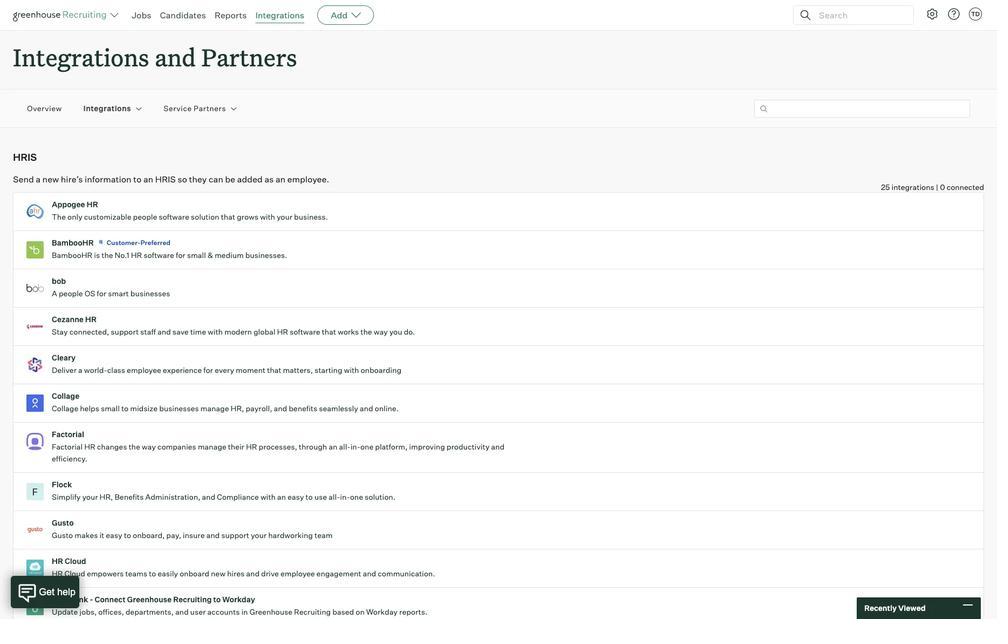 Task type: locate. For each thing, give the bounding box(es) containing it.
easy left use
[[288, 493, 304, 502]]

only
[[67, 212, 82, 221]]

1 vertical spatial manage
[[198, 442, 227, 452]]

1 vertical spatial hr,
[[100, 493, 113, 502]]

insure
[[183, 531, 205, 540]]

0 vertical spatial recruiting
[[173, 595, 212, 604]]

0 vertical spatial integrations link
[[256, 10, 305, 21]]

the
[[102, 251, 113, 260], [361, 327, 372, 337], [129, 442, 140, 452]]

small left &
[[187, 251, 206, 260]]

1 horizontal spatial employee
[[281, 569, 315, 578]]

support inside the gusto gusto makes it easy to onboard, pay, insure and support your hardworking team
[[222, 531, 249, 540]]

recruiting
[[173, 595, 212, 604], [294, 608, 331, 617]]

manage inside factorial factorial hr changes the way companies manage their hr processes, through an all-in-one platform, improving productivity and efficiency.
[[198, 442, 227, 452]]

0 vertical spatial factorial
[[52, 430, 84, 439]]

1 vertical spatial new
[[211, 569, 226, 578]]

2 vertical spatial hris
[[52, 595, 70, 604]]

your for gusto gusto makes it easy to onboard, pay, insure and support your hardworking team
[[251, 531, 267, 540]]

hr,
[[231, 404, 244, 413], [100, 493, 113, 502]]

in- inside factorial factorial hr changes the way companies manage their hr processes, through an all-in-one platform, improving productivity and efficiency.
[[351, 442, 361, 452]]

0 horizontal spatial for
[[97, 289, 107, 298]]

businesses for midsize
[[159, 404, 199, 413]]

1 horizontal spatial way
[[374, 327, 388, 337]]

and left the 'user'
[[175, 608, 189, 617]]

0 vertical spatial cloud
[[65, 557, 86, 566]]

workday
[[222, 595, 255, 604], [367, 608, 398, 617]]

0 vertical spatial integrations
[[256, 10, 305, 21]]

0 vertical spatial all-
[[339, 442, 351, 452]]

your left business.
[[277, 212, 293, 221]]

your for appogee hr the only customizable people software solution that grows with your business.
[[277, 212, 293, 221]]

all-
[[339, 442, 351, 452], [329, 493, 340, 502]]

2 bamboohr from the top
[[52, 251, 92, 260]]

bamboohr left is on the top of the page
[[52, 251, 92, 260]]

new
[[42, 174, 59, 185], [211, 569, 226, 578]]

a right send
[[36, 174, 41, 185]]

and right 'productivity'
[[492, 442, 505, 452]]

1 vertical spatial easy
[[106, 531, 122, 540]]

all- right through
[[339, 442, 351, 452]]

None text field
[[755, 100, 971, 118]]

1 vertical spatial the
[[361, 327, 372, 337]]

the right is on the top of the page
[[102, 251, 113, 260]]

medium
[[215, 251, 244, 260]]

greenhouse up departments,
[[127, 595, 172, 604]]

and left online. at the bottom left
[[360, 404, 373, 413]]

1 vertical spatial hris
[[155, 174, 176, 185]]

in-
[[351, 442, 361, 452], [340, 493, 350, 502]]

an
[[143, 174, 153, 185], [276, 174, 286, 185], [329, 442, 338, 452], [277, 493, 286, 502]]

software inside appogee hr the only customizable people software solution that grows with your business.
[[159, 212, 189, 221]]

an right through
[[329, 442, 338, 452]]

hr, inside flock simplify your hr, benefits administration, and compliance with an easy to use all-in-one solution.
[[100, 493, 113, 502]]

recently
[[865, 604, 897, 613]]

every
[[215, 366, 234, 375]]

hr, left payroll,
[[231, 404, 244, 413]]

1 vertical spatial that
[[322, 327, 336, 337]]

0 horizontal spatial hr,
[[100, 493, 113, 502]]

greenhouse recruiting image
[[13, 9, 110, 22]]

0 vertical spatial employee
[[127, 366, 161, 375]]

small
[[187, 251, 206, 260], [101, 404, 120, 413]]

your left hardworking
[[251, 531, 267, 540]]

hr, left the benefits on the bottom left of the page
[[100, 493, 113, 502]]

0 vertical spatial support
[[111, 327, 139, 337]]

1 vertical spatial in-
[[340, 493, 350, 502]]

collage left the helps
[[52, 404, 78, 413]]

bamboohr down only
[[52, 238, 94, 247]]

2 factorial from the top
[[52, 442, 83, 452]]

in- for use
[[340, 493, 350, 502]]

hires
[[227, 569, 245, 578]]

to up accounts
[[213, 595, 221, 604]]

0 horizontal spatial people
[[59, 289, 83, 298]]

recruiting left based
[[294, 608, 331, 617]]

-
[[90, 595, 93, 604]]

employee right drive
[[281, 569, 315, 578]]

0 vertical spatial for
[[176, 251, 186, 260]]

0 vertical spatial easy
[[288, 493, 304, 502]]

with inside cezanne hr stay connected, support staff and save time with modern global hr software that works the way you do.
[[208, 327, 223, 337]]

1 vertical spatial your
[[82, 493, 98, 502]]

employee inside cleary deliver a world-class employee experience for every moment that matters, starting with onboarding
[[127, 366, 161, 375]]

0 horizontal spatial easy
[[106, 531, 122, 540]]

1 vertical spatial support
[[222, 531, 249, 540]]

1 vertical spatial factorial
[[52, 442, 83, 452]]

hire's
[[61, 174, 83, 185]]

with right compliance
[[261, 493, 276, 502]]

0 horizontal spatial the
[[102, 251, 113, 260]]

to left the midsize
[[121, 404, 129, 413]]

that left grows
[[221, 212, 235, 221]]

gusto left makes
[[52, 531, 73, 540]]

online.
[[375, 404, 399, 413]]

1 vertical spatial all-
[[329, 493, 340, 502]]

2 vertical spatial that
[[267, 366, 282, 375]]

teams
[[125, 569, 147, 578]]

0 horizontal spatial way
[[142, 442, 156, 452]]

1 horizontal spatial people
[[133, 212, 157, 221]]

0 horizontal spatial new
[[42, 174, 59, 185]]

1 vertical spatial one
[[350, 493, 363, 502]]

modern
[[225, 327, 252, 337]]

cloud down makes
[[65, 557, 86, 566]]

way left the you on the left of the page
[[374, 327, 388, 337]]

2 horizontal spatial your
[[277, 212, 293, 221]]

1 vertical spatial way
[[142, 442, 156, 452]]

support
[[111, 327, 139, 337], [222, 531, 249, 540]]

0 vertical spatial way
[[374, 327, 388, 337]]

your inside the gusto gusto makes it easy to onboard, pay, insure and support your hardworking team
[[251, 531, 267, 540]]

to left use
[[306, 493, 313, 502]]

1 vertical spatial collage
[[52, 404, 78, 413]]

software down preferred
[[144, 251, 174, 260]]

departments,
[[126, 608, 174, 617]]

1 vertical spatial people
[[59, 289, 83, 298]]

with
[[260, 212, 275, 221], [208, 327, 223, 337], [344, 366, 359, 375], [261, 493, 276, 502]]

all- inside flock simplify your hr, benefits administration, and compliance with an easy to use all-in-one solution.
[[329, 493, 340, 502]]

your inside appogee hr the only customizable people software solution that grows with your business.
[[277, 212, 293, 221]]

do.
[[404, 327, 415, 337]]

0 horizontal spatial hris
[[13, 151, 37, 163]]

manage down every
[[201, 404, 229, 413]]

for left &
[[176, 251, 186, 260]]

hris inside hris link - connect greenhouse recruiting to workday update jobs, offices, departments, and user accounts in greenhouse recruiting based on workday reports.
[[52, 595, 70, 604]]

easy right it
[[106, 531, 122, 540]]

all- right use
[[329, 493, 340, 502]]

one inside flock simplify your hr, benefits administration, and compliance with an easy to use all-in-one solution.
[[350, 493, 363, 502]]

in- right use
[[340, 493, 350, 502]]

2 vertical spatial software
[[290, 327, 320, 337]]

and right hires
[[246, 569, 260, 578]]

people inside appogee hr the only customizable people software solution that grows with your business.
[[133, 212, 157, 221]]

one inside factorial factorial hr changes the way companies manage their hr processes, through an all-in-one platform, improving productivity and efficiency.
[[361, 442, 374, 452]]

1 vertical spatial for
[[97, 289, 107, 298]]

to left onboard,
[[124, 531, 131, 540]]

hris up send
[[13, 151, 37, 163]]

gusto down simplify
[[52, 518, 74, 528]]

overview
[[27, 104, 62, 113]]

1 bamboohr from the top
[[52, 238, 94, 247]]

bob a people os for smart businesses
[[52, 277, 170, 298]]

bamboohr is the no.1 hr software for small & medium businesses.
[[52, 251, 287, 260]]

connected
[[947, 183, 985, 192]]

and inside cezanne hr stay connected, support staff and save time with modern global hr software that works the way you do.
[[158, 327, 171, 337]]

workday right on
[[367, 608, 398, 617]]

cleary
[[52, 353, 76, 362]]

2 vertical spatial the
[[129, 442, 140, 452]]

for left every
[[204, 366, 213, 375]]

and inside hris link - connect greenhouse recruiting to workday update jobs, offices, departments, and user accounts in greenhouse recruiting based on workday reports.
[[175, 608, 189, 617]]

1 horizontal spatial for
[[176, 251, 186, 260]]

businesses right the midsize
[[159, 404, 199, 413]]

people right a
[[59, 289, 83, 298]]

so
[[178, 174, 187, 185]]

factorial
[[52, 430, 84, 439], [52, 442, 83, 452]]

0 vertical spatial gusto
[[52, 518, 74, 528]]

0 vertical spatial greenhouse
[[127, 595, 172, 604]]

manage left their
[[198, 442, 227, 452]]

businesses inside bob a people os for smart businesses
[[131, 289, 170, 298]]

collage down 'deliver'
[[52, 392, 79, 401]]

people up customer-preferred
[[133, 212, 157, 221]]

0 horizontal spatial greenhouse
[[127, 595, 172, 604]]

software
[[159, 212, 189, 221], [144, 251, 174, 260], [290, 327, 320, 337]]

people inside bob a people os for smart businesses
[[59, 289, 83, 298]]

that
[[221, 212, 235, 221], [322, 327, 336, 337], [267, 366, 282, 375]]

recently viewed
[[865, 604, 926, 613]]

and right staff
[[158, 327, 171, 337]]

midsize
[[130, 404, 158, 413]]

0 vertical spatial hris
[[13, 151, 37, 163]]

td button
[[968, 5, 985, 23]]

integrations
[[256, 10, 305, 21], [13, 41, 149, 73], [83, 104, 131, 113]]

bamboohr for bamboohr
[[52, 238, 94, 247]]

2 vertical spatial your
[[251, 531, 267, 540]]

1 horizontal spatial small
[[187, 251, 206, 260]]

stay
[[52, 327, 68, 337]]

0 vertical spatial people
[[133, 212, 157, 221]]

0 vertical spatial one
[[361, 442, 374, 452]]

cezanne hr stay connected, support staff and save time with modern global hr software that works the way you do.
[[52, 315, 415, 337]]

0 horizontal spatial support
[[111, 327, 139, 337]]

an left so
[[143, 174, 153, 185]]

1 horizontal spatial your
[[251, 531, 267, 540]]

1 horizontal spatial hris
[[52, 595, 70, 604]]

all- inside factorial factorial hr changes the way companies manage their hr processes, through an all-in-one platform, improving productivity and efficiency.
[[339, 442, 351, 452]]

0 horizontal spatial in-
[[340, 493, 350, 502]]

1 vertical spatial greenhouse
[[250, 608, 293, 617]]

for
[[176, 251, 186, 260], [97, 289, 107, 298], [204, 366, 213, 375]]

hris left so
[[155, 174, 176, 185]]

hris up update
[[52, 595, 70, 604]]

seamlessly
[[319, 404, 358, 413]]

jobs
[[132, 10, 151, 21]]

one left solution.
[[350, 493, 363, 502]]

that inside cleary deliver a world-class employee experience for every moment that matters, starting with onboarding
[[267, 366, 282, 375]]

new left hires
[[211, 569, 226, 578]]

with right grows
[[260, 212, 275, 221]]

businesses right smart
[[131, 289, 170, 298]]

grows
[[237, 212, 259, 221]]

small right the helps
[[101, 404, 120, 413]]

and down candidates
[[155, 41, 196, 73]]

and right insure at the left of page
[[207, 531, 220, 540]]

that right "moment"
[[267, 366, 282, 375]]

works
[[338, 327, 359, 337]]

greenhouse
[[127, 595, 172, 604], [250, 608, 293, 617]]

software left solution
[[159, 212, 189, 221]]

0 horizontal spatial that
[[221, 212, 235, 221]]

cloud up link
[[65, 569, 85, 578]]

2 collage from the top
[[52, 404, 78, 413]]

the inside cezanne hr stay connected, support staff and save time with modern global hr software that works the way you do.
[[361, 327, 372, 337]]

1 vertical spatial small
[[101, 404, 120, 413]]

1 gusto from the top
[[52, 518, 74, 528]]

1 horizontal spatial a
[[78, 366, 83, 375]]

greenhouse right in
[[250, 608, 293, 617]]

hr inside appogee hr the only customizable people software solution that grows with your business.
[[87, 200, 98, 209]]

no.1
[[115, 251, 129, 260]]

preferred
[[141, 239, 171, 247]]

0 vertical spatial workday
[[222, 595, 255, 604]]

a
[[52, 289, 57, 298]]

reports link
[[215, 10, 247, 21]]

1 vertical spatial integrations link
[[83, 103, 131, 114]]

an left use
[[277, 493, 286, 502]]

1 vertical spatial a
[[78, 366, 83, 375]]

2 vertical spatial integrations
[[83, 104, 131, 113]]

people
[[133, 212, 157, 221], [59, 289, 83, 298]]

partners right service on the left of the page
[[194, 104, 226, 113]]

to left easily
[[149, 569, 156, 578]]

hris for hris
[[13, 151, 37, 163]]

easy
[[288, 493, 304, 502], [106, 531, 122, 540]]

1 vertical spatial software
[[144, 251, 174, 260]]

0 horizontal spatial small
[[101, 404, 120, 413]]

with right time
[[208, 327, 223, 337]]

software up matters,
[[290, 327, 320, 337]]

0 vertical spatial manage
[[201, 404, 229, 413]]

0 vertical spatial software
[[159, 212, 189, 221]]

1 horizontal spatial recruiting
[[294, 608, 331, 617]]

1 vertical spatial businesses
[[159, 404, 199, 413]]

1 horizontal spatial workday
[[367, 608, 398, 617]]

for right os
[[97, 289, 107, 298]]

1 vertical spatial recruiting
[[294, 608, 331, 617]]

simplify
[[52, 493, 81, 502]]

and right payroll,
[[274, 404, 287, 413]]

1 horizontal spatial that
[[267, 366, 282, 375]]

the right works
[[361, 327, 372, 337]]

easy inside flock simplify your hr, benefits administration, and compliance with an easy to use all-in-one solution.
[[288, 493, 304, 502]]

gusto
[[52, 518, 74, 528], [52, 531, 73, 540]]

the right changes
[[129, 442, 140, 452]]

1 horizontal spatial support
[[222, 531, 249, 540]]

support left staff
[[111, 327, 139, 337]]

0 vertical spatial the
[[102, 251, 113, 260]]

helps
[[80, 404, 99, 413]]

2 horizontal spatial that
[[322, 327, 336, 337]]

that left works
[[322, 327, 336, 337]]

in- left platform,
[[351, 442, 361, 452]]

way left companies
[[142, 442, 156, 452]]

and left compliance
[[202, 493, 215, 502]]

one left platform,
[[361, 442, 374, 452]]

0 vertical spatial businesses
[[131, 289, 170, 298]]

support up 'hr cloud hr cloud empowers teams to easily onboard new hires and drive employee engagement and communication.'
[[222, 531, 249, 540]]

2 horizontal spatial for
[[204, 366, 213, 375]]

for inside bob a people os for smart businesses
[[97, 289, 107, 298]]

0 vertical spatial your
[[277, 212, 293, 221]]

1 vertical spatial employee
[[281, 569, 315, 578]]

0 vertical spatial collage
[[52, 392, 79, 401]]

0 horizontal spatial recruiting
[[173, 595, 212, 604]]

new left hire's
[[42, 174, 59, 185]]

0 vertical spatial a
[[36, 174, 41, 185]]

and inside the gusto gusto makes it easy to onboard, pay, insure and support your hardworking team
[[207, 531, 220, 540]]

global
[[254, 327, 276, 337]]

employee inside 'hr cloud hr cloud empowers teams to easily onboard new hires and drive employee engagement and communication.'
[[281, 569, 315, 578]]

manage for companies
[[198, 442, 227, 452]]

employee right the class
[[127, 366, 161, 375]]

to
[[133, 174, 142, 185], [121, 404, 129, 413], [306, 493, 313, 502], [124, 531, 131, 540], [149, 569, 156, 578], [213, 595, 221, 604]]

1 vertical spatial cloud
[[65, 569, 85, 578]]

0 vertical spatial hr,
[[231, 404, 244, 413]]

businesses inside 'collage collage helps small to midsize businesses manage hr, payroll, and benefits seamlessly and online.'
[[159, 404, 199, 413]]

connected,
[[69, 327, 109, 337]]

team
[[315, 531, 333, 540]]

manage inside 'collage collage helps small to midsize businesses manage hr, payroll, and benefits seamlessly and online.'
[[201, 404, 229, 413]]

the
[[52, 212, 66, 221]]

2 vertical spatial for
[[204, 366, 213, 375]]

information
[[85, 174, 132, 185]]

2 horizontal spatial hris
[[155, 174, 176, 185]]

1 collage from the top
[[52, 392, 79, 401]]

0 horizontal spatial your
[[82, 493, 98, 502]]

0 horizontal spatial a
[[36, 174, 41, 185]]

partners
[[202, 41, 297, 73], [194, 104, 226, 113]]

workday up in
[[222, 595, 255, 604]]

makes
[[75, 531, 98, 540]]

with right starting
[[344, 366, 359, 375]]

improving
[[409, 442, 445, 452]]

2 horizontal spatial the
[[361, 327, 372, 337]]

partners down the reports link
[[202, 41, 297, 73]]

1 horizontal spatial new
[[211, 569, 226, 578]]

a left the world-
[[78, 366, 83, 375]]

hr
[[87, 200, 98, 209], [131, 251, 142, 260], [85, 315, 97, 324], [277, 327, 288, 337], [84, 442, 95, 452], [246, 442, 257, 452], [52, 557, 63, 566], [52, 569, 63, 578]]

your right simplify
[[82, 493, 98, 502]]

for inside cleary deliver a world-class employee experience for every moment that matters, starting with onboarding
[[204, 366, 213, 375]]

connect
[[95, 595, 126, 604]]

and inside factorial factorial hr changes the way companies manage their hr processes, through an all-in-one platform, improving productivity and efficiency.
[[492, 442, 505, 452]]

collage
[[52, 392, 79, 401], [52, 404, 78, 413]]

service partners link
[[164, 103, 226, 114]]

0 horizontal spatial employee
[[127, 366, 161, 375]]

administration,
[[145, 493, 200, 502]]

recruiting up the 'user'
[[173, 595, 212, 604]]

moment
[[236, 366, 266, 375]]

0 horizontal spatial integrations link
[[83, 103, 131, 114]]

the inside factorial factorial hr changes the way companies manage their hr processes, through an all-in-one platform, improving productivity and efficiency.
[[129, 442, 140, 452]]

in- inside flock simplify your hr, benefits administration, and compliance with an easy to use all-in-one solution.
[[340, 493, 350, 502]]

add button
[[318, 5, 374, 25]]



Task type: describe. For each thing, give the bounding box(es) containing it.
0
[[941, 183, 946, 192]]

to inside hris link - connect greenhouse recruiting to workday update jobs, offices, departments, and user accounts in greenhouse recruiting based on workday reports.
[[213, 595, 221, 604]]

staff
[[140, 327, 156, 337]]

1 cloud from the top
[[65, 557, 86, 566]]

jobs,
[[80, 608, 97, 617]]

and right the engagement
[[363, 569, 376, 578]]

viewed
[[899, 604, 926, 613]]

customer-
[[107, 239, 141, 247]]

all- for an
[[339, 442, 351, 452]]

flock simplify your hr, benefits administration, and compliance with an easy to use all-in-one solution.
[[52, 480, 396, 502]]

as
[[265, 174, 274, 185]]

1 factorial from the top
[[52, 430, 84, 439]]

25 integrations | 0 connected
[[882, 183, 985, 192]]

jobs link
[[132, 10, 151, 21]]

send a new hire's information to an hris so they can be added as an employee.
[[13, 174, 330, 185]]

benefits
[[289, 404, 318, 413]]

td
[[972, 10, 981, 18]]

an right as
[[276, 174, 286, 185]]

is
[[94, 251, 100, 260]]

appogee
[[52, 200, 85, 209]]

changes
[[97, 442, 127, 452]]

time
[[190, 327, 206, 337]]

flock
[[52, 480, 72, 489]]

one for solution.
[[350, 493, 363, 502]]

service partners
[[164, 104, 226, 113]]

to inside 'hr cloud hr cloud empowers teams to easily onboard new hires and drive employee engagement and communication.'
[[149, 569, 156, 578]]

world-
[[84, 366, 107, 375]]

deliver
[[52, 366, 77, 375]]

1 vertical spatial integrations
[[13, 41, 149, 73]]

reports.
[[400, 608, 428, 617]]

with inside flock simplify your hr, benefits administration, and compliance with an easy to use all-in-one solution.
[[261, 493, 276, 502]]

onboard,
[[133, 531, 165, 540]]

update
[[52, 608, 78, 617]]

efficiency.
[[52, 454, 88, 463]]

hr, inside 'collage collage helps small to midsize businesses manage hr, payroll, and benefits seamlessly and online.'
[[231, 404, 244, 413]]

save
[[173, 327, 189, 337]]

benefits
[[115, 493, 144, 502]]

an inside factorial factorial hr changes the way companies manage their hr processes, through an all-in-one platform, improving productivity and efficiency.
[[329, 442, 338, 452]]

gusto gusto makes it easy to onboard, pay, insure and support your hardworking team
[[52, 518, 333, 540]]

can
[[209, 174, 223, 185]]

td button
[[970, 8, 983, 21]]

customizable
[[84, 212, 132, 221]]

based
[[333, 608, 354, 617]]

an inside flock simplify your hr, benefits administration, and compliance with an easy to use all-in-one solution.
[[277, 493, 286, 502]]

0 vertical spatial partners
[[202, 41, 297, 73]]

accounts
[[208, 608, 240, 617]]

small inside 'collage collage helps small to midsize businesses manage hr, payroll, and benefits seamlessly and online.'
[[101, 404, 120, 413]]

1 horizontal spatial greenhouse
[[250, 608, 293, 617]]

onboarding
[[361, 366, 402, 375]]

&
[[208, 251, 213, 260]]

send
[[13, 174, 34, 185]]

solution.
[[365, 493, 396, 502]]

appogee hr the only customizable people software solution that grows with your business.
[[52, 200, 328, 221]]

hr cloud hr cloud empowers teams to easily onboard new hires and drive employee engagement and communication.
[[52, 557, 436, 578]]

all- for use
[[329, 493, 340, 502]]

to right information
[[133, 174, 142, 185]]

platform,
[[375, 442, 408, 452]]

2 cloud from the top
[[65, 569, 85, 578]]

software inside cezanne hr stay connected, support staff and save time with modern global hr software that works the way you do.
[[290, 327, 320, 337]]

1 horizontal spatial integrations link
[[256, 10, 305, 21]]

1 vertical spatial workday
[[367, 608, 398, 617]]

add
[[331, 10, 348, 21]]

to inside flock simplify your hr, benefits administration, and compliance with an easy to use all-in-one solution.
[[306, 493, 313, 502]]

and inside flock simplify your hr, benefits administration, and compliance with an easy to use all-in-one solution.
[[202, 493, 215, 502]]

companies
[[158, 442, 196, 452]]

integrations
[[892, 183, 935, 192]]

with inside appogee hr the only customizable people software solution that grows with your business.
[[260, 212, 275, 221]]

compliance
[[217, 493, 259, 502]]

bob
[[52, 277, 66, 286]]

that inside cezanne hr stay connected, support staff and save time with modern global hr software that works the way you do.
[[322, 327, 336, 337]]

that inside appogee hr the only customizable people software solution that grows with your business.
[[221, 212, 235, 221]]

2 gusto from the top
[[52, 531, 73, 540]]

bamboohr for bamboohr is the no.1 hr software for small & medium businesses.
[[52, 251, 92, 260]]

25
[[882, 183, 891, 192]]

cleary deliver a world-class employee experience for every moment that matters, starting with onboarding
[[52, 353, 402, 375]]

hris for hris link - connect greenhouse recruiting to workday update jobs, offices, departments, and user accounts in greenhouse recruiting based on workday reports.
[[52, 595, 70, 604]]

user
[[190, 608, 206, 617]]

solution
[[191, 212, 219, 221]]

business.
[[294, 212, 328, 221]]

to inside the gusto gusto makes it easy to onboard, pay, insure and support your hardworking team
[[124, 531, 131, 540]]

productivity
[[447, 442, 490, 452]]

one for platform,
[[361, 442, 374, 452]]

a inside cleary deliver a world-class employee experience for every moment that matters, starting with onboarding
[[78, 366, 83, 375]]

added
[[237, 174, 263, 185]]

businesses.
[[246, 251, 287, 260]]

starting
[[315, 366, 343, 375]]

class
[[107, 366, 125, 375]]

overview link
[[27, 103, 62, 114]]

0 vertical spatial small
[[187, 251, 206, 260]]

your inside flock simplify your hr, benefits administration, and compliance with an easy to use all-in-one solution.
[[82, 493, 98, 502]]

employee.
[[288, 174, 330, 185]]

candidates link
[[160, 10, 206, 21]]

to inside 'collage collage helps small to midsize businesses manage hr, payroll, and benefits seamlessly and online.'
[[121, 404, 129, 413]]

way inside factorial factorial hr changes the way companies manage their hr processes, through an all-in-one platform, improving productivity and efficiency.
[[142, 442, 156, 452]]

partners inside service partners link
[[194, 104, 226, 113]]

they
[[189, 174, 207, 185]]

processes,
[[259, 442, 297, 452]]

manage for businesses
[[201, 404, 229, 413]]

hardworking
[[268, 531, 313, 540]]

way inside cezanne hr stay connected, support staff and save time with modern global hr software that works the way you do.
[[374, 327, 388, 337]]

support inside cezanne hr stay connected, support staff and save time with modern global hr software that works the way you do.
[[111, 327, 139, 337]]

businesses for smart
[[131, 289, 170, 298]]

customer-preferred
[[107, 239, 171, 247]]

Search text field
[[817, 7, 904, 23]]

new inside 'hr cloud hr cloud empowers teams to easily onboard new hires and drive employee engagement and communication.'
[[211, 569, 226, 578]]

cezanne
[[52, 315, 84, 324]]

it
[[100, 531, 104, 540]]

on
[[356, 608, 365, 617]]

hris link - connect greenhouse recruiting to workday update jobs, offices, departments, and user accounts in greenhouse recruiting based on workday reports.
[[52, 595, 428, 617]]

engagement
[[317, 569, 362, 578]]

0 horizontal spatial workday
[[222, 595, 255, 604]]

experience
[[163, 366, 202, 375]]

configure image
[[927, 8, 940, 21]]

onboard
[[180, 569, 209, 578]]

use
[[315, 493, 327, 502]]

easy inside the gusto gusto makes it easy to onboard, pay, insure and support your hardworking team
[[106, 531, 122, 540]]

be
[[225, 174, 235, 185]]

with inside cleary deliver a world-class employee experience for every moment that matters, starting with onboarding
[[344, 366, 359, 375]]

in- for an
[[351, 442, 361, 452]]

reports
[[215, 10, 247, 21]]

offices,
[[98, 608, 124, 617]]

integrations and partners
[[13, 41, 297, 73]]

payroll,
[[246, 404, 272, 413]]



Task type: vqa. For each thing, say whether or not it's contained in the screenshot.


